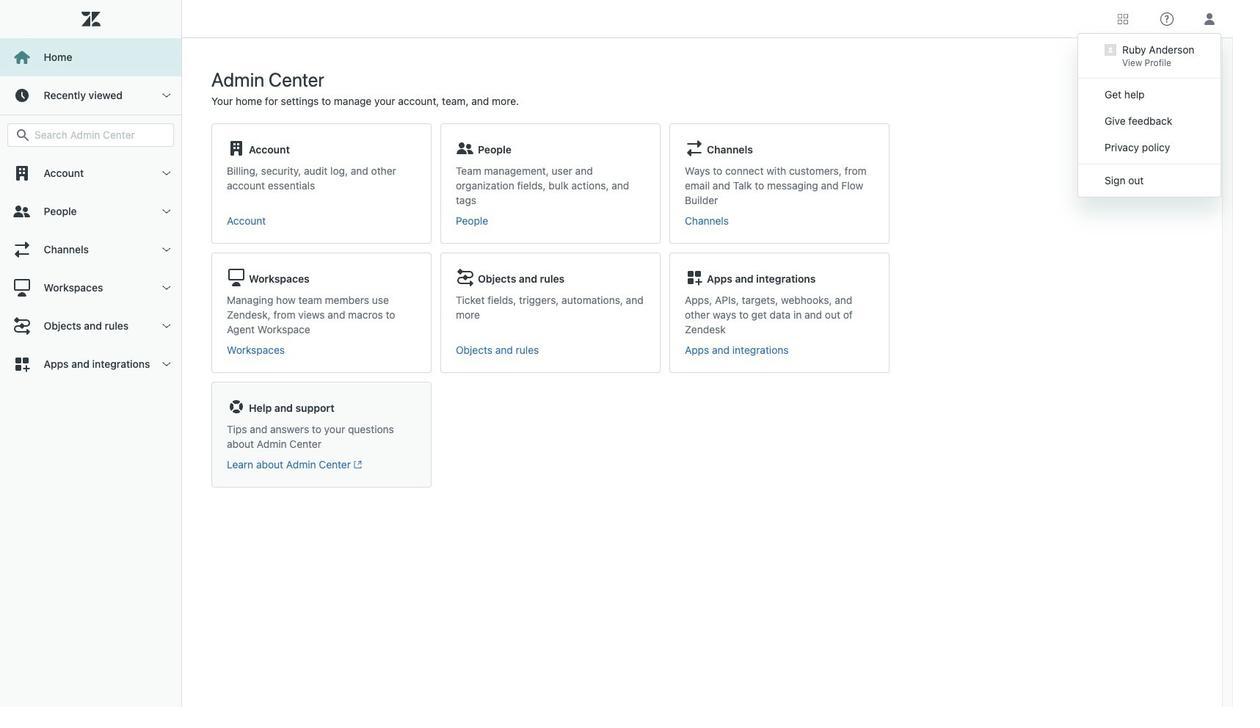 Task type: describe. For each thing, give the bounding box(es) containing it.
zendesk products image
[[1119, 14, 1129, 24]]

user menu image
[[1201, 9, 1220, 28]]

Search Admin Center field
[[35, 129, 165, 142]]

primary element
[[0, 0, 182, 707]]

none search field inside primary element
[[0, 123, 181, 147]]



Task type: vqa. For each thing, say whether or not it's contained in the screenshot.
tree in the primary element
yes



Task type: locate. For each thing, give the bounding box(es) containing it.
menu
[[1078, 33, 1223, 198]]

tree inside primary element
[[0, 154, 181, 383]]

None search field
[[0, 123, 181, 147]]

help image
[[1161, 12, 1174, 25]]

menu item
[[1079, 37, 1222, 75]]

tree
[[0, 154, 181, 383]]



